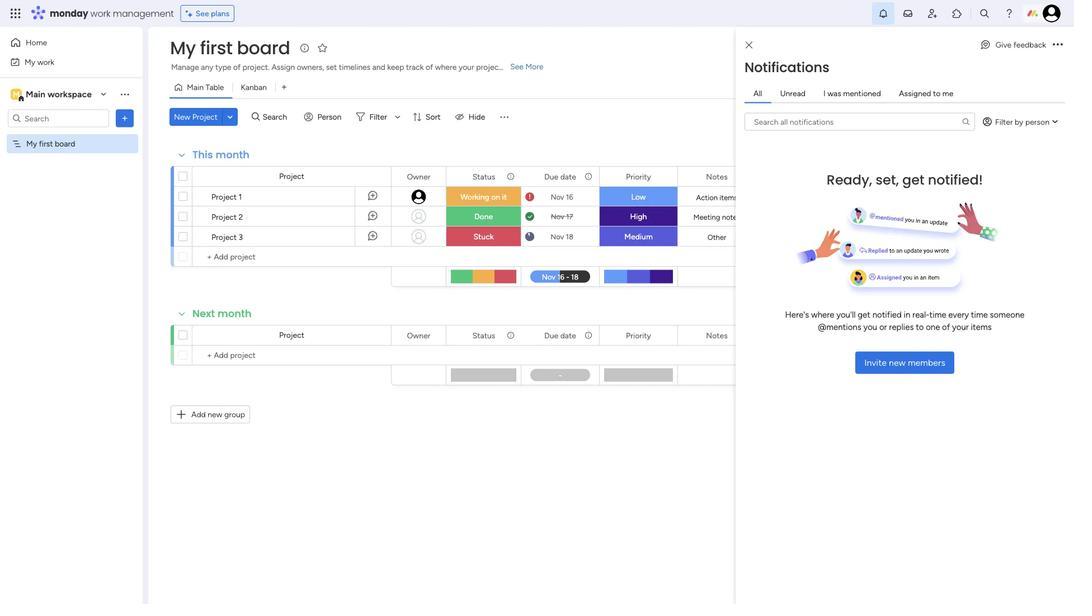 Task type: vqa. For each thing, say whether or not it's contained in the screenshot.
first Priority field
yes



Task type: locate. For each thing, give the bounding box(es) containing it.
work right monday
[[90, 7, 111, 20]]

board up project.
[[237, 36, 290, 60]]

1 vertical spatial status field
[[470, 329, 498, 342]]

1 vertical spatial nov
[[551, 212, 565, 221]]

2 last from the top
[[928, 331, 943, 340]]

time up one
[[930, 310, 947, 320]]

date for first due date field from the top of the page
[[561, 172, 577, 181]]

0 horizontal spatial of
[[233, 62, 241, 72]]

1 updated from the top
[[945, 172, 974, 181]]

1 last updated field from the top
[[925, 170, 977, 183]]

1 minutes from the top
[[947, 193, 973, 202]]

Notes field
[[704, 170, 731, 183], [704, 329, 731, 342]]

last for first "last updated" "field" from the bottom of the page
[[928, 331, 943, 340]]

1 horizontal spatial new
[[890, 358, 906, 368]]

1 vertical spatial timeline field
[[857, 329, 892, 342]]

2 nov from the top
[[551, 212, 565, 221]]

month for next month
[[218, 307, 252, 321]]

0 vertical spatial due date
[[545, 172, 577, 181]]

0 horizontal spatial options image
[[119, 113, 130, 124]]

0 vertical spatial due date field
[[542, 170, 579, 183]]

2 last updated field from the top
[[925, 329, 977, 342]]

of right type
[[233, 62, 241, 72]]

priority field right column information image
[[624, 329, 654, 342]]

items up notes
[[720, 193, 738, 202]]

Owner field
[[404, 170, 434, 183], [404, 329, 434, 342]]

last down real-
[[928, 331, 943, 340]]

work down home in the top left of the page
[[37, 57, 54, 67]]

options image
[[1054, 41, 1064, 49], [119, 113, 130, 124]]

where right track
[[435, 62, 457, 72]]

1 vertical spatial status
[[473, 331, 496, 340]]

me
[[943, 89, 954, 98]]

0 horizontal spatial invite
[[865, 358, 887, 368]]

1 vertical spatial to
[[916, 322, 924, 333]]

your inside here's where you'll get notified in real-time every time someone @mentions you or replies to one of your items
[[953, 322, 970, 333]]

invite inside button
[[995, 43, 1015, 53]]

due date
[[545, 172, 577, 181], [545, 331, 577, 340]]

1 vertical spatial board
[[55, 139, 75, 149]]

1 status field from the top
[[470, 170, 498, 183]]

manage
[[171, 62, 199, 72]]

1 vertical spatial new
[[208, 410, 223, 420]]

items
[[720, 193, 738, 202], [972, 322, 992, 333]]

your
[[459, 62, 475, 72], [953, 322, 970, 333]]

see left the plans
[[196, 9, 209, 18]]

new project
[[174, 112, 218, 122]]

set,
[[876, 170, 900, 189]]

keep
[[388, 62, 404, 72]]

project 2
[[212, 212, 243, 222]]

1 horizontal spatial where
[[812, 310, 835, 320]]

board down search in workspace field
[[55, 139, 75, 149]]

notes
[[723, 213, 741, 222]]

1 vertical spatial month
[[218, 307, 252, 321]]

new left members
[[890, 358, 906, 368]]

0 horizontal spatial new
[[208, 410, 223, 420]]

items down someone
[[972, 322, 992, 333]]

help image
[[1004, 8, 1015, 19]]

due
[[545, 172, 559, 181], [545, 331, 559, 340]]

invite
[[995, 43, 1015, 53], [865, 358, 887, 368]]

apps image
[[952, 8, 963, 19]]

nov left 18
[[551, 232, 564, 241]]

2 ago from the top
[[975, 212, 987, 221]]

2 time from the left
[[972, 310, 989, 320]]

new
[[890, 358, 906, 368], [208, 410, 223, 420]]

None search field
[[745, 113, 976, 131]]

see left the more
[[511, 62, 524, 71]]

any
[[201, 62, 214, 72]]

0 vertical spatial notes field
[[704, 170, 731, 183]]

sort
[[426, 112, 441, 122]]

option
[[0, 134, 143, 136]]

0 horizontal spatial your
[[459, 62, 475, 72]]

due up nov 16
[[545, 172, 559, 181]]

my
[[170, 36, 196, 60], [25, 57, 35, 67], [26, 139, 37, 149]]

0 vertical spatial board
[[237, 36, 290, 60]]

get inside here's where you'll get notified in real-time every time someone @mentions you or replies to one of your items
[[858, 310, 871, 320]]

nov for project 3
[[551, 232, 564, 241]]

low
[[632, 192, 646, 202]]

due date left column information image
[[545, 331, 577, 340]]

to left the me
[[934, 89, 941, 98]]

invite / 1
[[995, 43, 1025, 53]]

2 vertical spatial ago
[[975, 232, 987, 241]]

1 vertical spatial date
[[561, 331, 577, 340]]

+ Add project text field
[[198, 349, 386, 362]]

2 priority from the top
[[626, 331, 652, 340]]

0 vertical spatial timeline field
[[857, 170, 892, 183]]

1 vertical spatial work
[[37, 57, 54, 67]]

my down home in the top left of the page
[[25, 57, 35, 67]]

0 vertical spatial to
[[934, 89, 941, 98]]

get up you
[[858, 310, 871, 320]]

1 vertical spatial items
[[972, 322, 992, 333]]

kanban button
[[233, 78, 275, 96]]

1 horizontal spatial filter
[[996, 117, 1014, 127]]

filter left by
[[996, 117, 1014, 127]]

Priority field
[[624, 170, 654, 183], [624, 329, 654, 342]]

0 horizontal spatial main
[[26, 89, 45, 100]]

2 timeline from the top
[[859, 331, 889, 340]]

1 due from the top
[[545, 172, 559, 181]]

options image down workspace options icon
[[119, 113, 130, 124]]

0 vertical spatial 5
[[941, 193, 945, 202]]

1 horizontal spatial invite
[[995, 43, 1015, 53]]

board
[[237, 36, 290, 60], [55, 139, 75, 149]]

project
[[192, 112, 218, 122], [279, 172, 305, 181], [212, 192, 237, 202], [212, 212, 237, 222], [212, 232, 237, 242], [279, 331, 305, 340]]

2 vertical spatial 5 minutes ago
[[941, 232, 987, 241]]

filter inside popup button
[[370, 112, 387, 122]]

see
[[196, 9, 209, 18], [511, 62, 524, 71]]

main inside button
[[187, 83, 204, 92]]

1 notes field from the top
[[704, 170, 731, 183]]

angle down image
[[228, 113, 233, 121]]

1 horizontal spatial your
[[953, 322, 970, 333]]

0 horizontal spatial time
[[930, 310, 947, 320]]

1 vertical spatial 5 minutes ago
[[941, 212, 987, 221]]

0 vertical spatial my first board
[[170, 36, 290, 60]]

plans
[[211, 9, 230, 18]]

1 vertical spatial priority field
[[624, 329, 654, 342]]

2 last updated from the top
[[928, 331, 974, 340]]

work inside button
[[37, 57, 54, 67]]

1 vertical spatial first
[[39, 139, 53, 149]]

Search field
[[260, 109, 294, 125]]

see more link
[[509, 61, 545, 72]]

invite for invite / 1
[[995, 43, 1015, 53]]

1 horizontal spatial board
[[237, 36, 290, 60]]

main left table
[[187, 83, 204, 92]]

get right set,
[[903, 170, 925, 189]]

0 vertical spatial where
[[435, 62, 457, 72]]

1 vertical spatial priority
[[626, 331, 652, 340]]

5 minutes ago
[[941, 193, 987, 202], [941, 212, 987, 221], [941, 232, 987, 241]]

my work button
[[7, 53, 120, 71]]

2 due date field from the top
[[542, 329, 579, 342]]

0 vertical spatial status field
[[470, 170, 498, 183]]

1 horizontal spatial time
[[972, 310, 989, 320]]

1 right the /
[[1022, 43, 1025, 53]]

see for see plans
[[196, 9, 209, 18]]

add new group
[[191, 410, 245, 420]]

This month field
[[190, 148, 253, 162]]

month right 'this'
[[216, 148, 250, 162]]

time right every
[[972, 310, 989, 320]]

notified!
[[929, 170, 984, 189]]

filter by person
[[996, 117, 1050, 127]]

due date for 1st due date field from the bottom of the page
[[545, 331, 577, 340]]

someone
[[991, 310, 1025, 320]]

2 status field from the top
[[470, 329, 498, 342]]

updated down search image
[[945, 172, 974, 181]]

0 horizontal spatial filter
[[370, 112, 387, 122]]

options image right feedback
[[1054, 41, 1064, 49]]

last right set,
[[928, 172, 943, 181]]

1 horizontal spatial options image
[[1054, 41, 1064, 49]]

updated down every
[[945, 331, 974, 340]]

add new group button
[[171, 406, 250, 424]]

due left column information image
[[545, 331, 559, 340]]

invite inside "button"
[[865, 358, 887, 368]]

1 last from the top
[[928, 172, 943, 181]]

@mentions
[[819, 322, 862, 333]]

Timeline field
[[857, 170, 892, 183], [857, 329, 892, 342]]

1 horizontal spatial 1
[[1022, 43, 1025, 53]]

invite for invite new members
[[865, 358, 887, 368]]

2 vertical spatial 5
[[941, 232, 945, 241]]

new for members
[[890, 358, 906, 368]]

1 last updated from the top
[[928, 172, 974, 181]]

due for first due date field from the top of the page
[[545, 172, 559, 181]]

2 due date from the top
[[545, 331, 577, 340]]

0 vertical spatial date
[[561, 172, 577, 181]]

main inside the workspace selection element
[[26, 89, 45, 100]]

dapulse integrations image
[[851, 83, 859, 92]]

0 horizontal spatial work
[[37, 57, 54, 67]]

2 horizontal spatial of
[[943, 322, 951, 333]]

where up @mentions
[[812, 310, 835, 320]]

0 vertical spatial invite
[[995, 43, 1015, 53]]

0 vertical spatial timeline
[[859, 172, 889, 181]]

0 vertical spatial minutes
[[947, 193, 973, 202]]

filter inside "button"
[[996, 117, 1014, 127]]

see inside button
[[196, 9, 209, 18]]

1 owner from the top
[[407, 172, 431, 181]]

my work
[[25, 57, 54, 67]]

due date up nov 16
[[545, 172, 577, 181]]

1 horizontal spatial main
[[187, 83, 204, 92]]

0 vertical spatial last
[[928, 172, 943, 181]]

3 5 minutes ago from the top
[[941, 232, 987, 241]]

my first board up type
[[170, 36, 290, 60]]

updated
[[945, 172, 974, 181], [945, 331, 974, 340]]

1 horizontal spatial work
[[90, 7, 111, 20]]

nov 18
[[551, 232, 574, 241]]

2 priority field from the top
[[624, 329, 654, 342]]

1 vertical spatial timeline
[[859, 331, 889, 340]]

i
[[824, 89, 826, 98]]

1 vertical spatial last updated
[[928, 331, 974, 340]]

your left project
[[459, 62, 475, 72]]

1 vertical spatial owner field
[[404, 329, 434, 342]]

1 vertical spatial options image
[[119, 113, 130, 124]]

date left column information image
[[561, 331, 577, 340]]

last
[[928, 172, 943, 181], [928, 331, 943, 340]]

2 5 minutes ago from the top
[[941, 212, 987, 221]]

work
[[90, 7, 111, 20], [37, 57, 54, 67]]

2 5 from the top
[[941, 212, 945, 221]]

invite / 1 button
[[975, 39, 1030, 57]]

filter left the arrow down image
[[370, 112, 387, 122]]

first up type
[[200, 36, 233, 60]]

new for group
[[208, 410, 223, 420]]

0 vertical spatial 5 minutes ago
[[941, 193, 987, 202]]

new inside button
[[208, 410, 223, 420]]

to down real-
[[916, 322, 924, 333]]

where
[[435, 62, 457, 72], [812, 310, 835, 320]]

my down search in workspace field
[[26, 139, 37, 149]]

Last updated field
[[925, 170, 977, 183], [925, 329, 977, 342]]

hide
[[469, 112, 485, 122]]

1 notes from the top
[[707, 172, 728, 181]]

ready,
[[827, 170, 873, 189]]

first
[[200, 36, 233, 60], [39, 139, 53, 149]]

0 vertical spatial owner field
[[404, 170, 434, 183]]

0 horizontal spatial board
[[55, 139, 75, 149]]

priority up low
[[626, 172, 652, 181]]

last updated
[[928, 172, 974, 181], [928, 331, 974, 340]]

1 vertical spatial your
[[953, 322, 970, 333]]

person button
[[300, 108, 348, 126]]

my first board down search in workspace field
[[26, 139, 75, 149]]

invite left the /
[[995, 43, 1015, 53]]

last for 2nd "last updated" "field" from the bottom
[[928, 172, 943, 181]]

column information image
[[584, 331, 593, 340]]

0 vertical spatial priority field
[[624, 170, 654, 183]]

0 vertical spatial last updated field
[[925, 170, 977, 183]]

my inside 'my work' button
[[25, 57, 35, 67]]

nov 17
[[551, 212, 573, 221]]

replies
[[890, 322, 914, 333]]

all
[[754, 89, 763, 98]]

1 due date from the top
[[545, 172, 577, 181]]

arrow down image
[[391, 110, 405, 124]]

1 vertical spatial ago
[[975, 212, 987, 221]]

1 horizontal spatial see
[[511, 62, 524, 71]]

1 vertical spatial 5
[[941, 212, 945, 221]]

my first board
[[170, 36, 290, 60], [26, 139, 75, 149]]

Due date field
[[542, 170, 579, 183], [542, 329, 579, 342]]

0 horizontal spatial see
[[196, 9, 209, 18]]

2 notes field from the top
[[704, 329, 731, 342]]

/
[[1017, 43, 1020, 53]]

1 timeline field from the top
[[857, 170, 892, 183]]

0 vertical spatial 1
[[1022, 43, 1025, 53]]

1 vertical spatial owner
[[407, 331, 431, 340]]

new right add
[[208, 410, 223, 420]]

0 horizontal spatial 1
[[239, 192, 242, 202]]

1 vertical spatial due date field
[[542, 329, 579, 342]]

priority right column information image
[[626, 331, 652, 340]]

owner
[[407, 172, 431, 181], [407, 331, 431, 340]]

see more
[[511, 62, 544, 71]]

filter
[[370, 112, 387, 122], [996, 117, 1014, 127]]

nov left the 16 on the right top
[[551, 193, 565, 202]]

0 vertical spatial new
[[890, 358, 906, 368]]

1 up 2
[[239, 192, 242, 202]]

your down every
[[953, 322, 970, 333]]

1 timeline from the top
[[859, 172, 889, 181]]

0 vertical spatial month
[[216, 148, 250, 162]]

date up the 16 on the right top
[[561, 172, 577, 181]]

1 horizontal spatial of
[[426, 62, 433, 72]]

of right track
[[426, 62, 433, 72]]

last updated for 2nd "last updated" "field" from the bottom
[[928, 172, 974, 181]]

2 due from the top
[[545, 331, 559, 340]]

invite down you
[[865, 358, 887, 368]]

month right next
[[218, 307, 252, 321]]

0 vertical spatial nov
[[551, 193, 565, 202]]

due date field up nov 16
[[542, 170, 579, 183]]

1 date from the top
[[561, 172, 577, 181]]

1 horizontal spatial my first board
[[170, 36, 290, 60]]

0 vertical spatial work
[[90, 7, 111, 20]]

1 horizontal spatial first
[[200, 36, 233, 60]]

working
[[461, 192, 490, 202]]

1 vertical spatial minutes
[[947, 212, 973, 221]]

new inside "button"
[[890, 358, 906, 368]]

month for this month
[[216, 148, 250, 162]]

2 updated from the top
[[945, 331, 974, 340]]

date
[[561, 172, 577, 181], [561, 331, 577, 340]]

3 minutes from the top
[[947, 232, 973, 241]]

inbox image
[[903, 8, 914, 19]]

Status field
[[470, 170, 498, 183], [470, 329, 498, 342]]

first down search in workspace field
[[39, 139, 53, 149]]

0 horizontal spatial where
[[435, 62, 457, 72]]

3 nov from the top
[[551, 232, 564, 241]]

i was mentioned
[[824, 89, 882, 98]]

priority field up low
[[624, 170, 654, 183]]

due date field left column information image
[[542, 329, 579, 342]]

1 vertical spatial notes field
[[704, 329, 731, 342]]

add view image
[[282, 83, 287, 91]]

1 vertical spatial see
[[511, 62, 524, 71]]

1 vertical spatial my first board
[[26, 139, 75, 149]]

column information image
[[507, 172, 516, 181], [584, 172, 593, 181], [898, 172, 907, 181], [507, 331, 516, 340], [898, 331, 907, 340]]

project inside button
[[192, 112, 218, 122]]

next
[[193, 307, 215, 321]]

0 vertical spatial ago
[[975, 193, 987, 202]]

2 date from the top
[[561, 331, 577, 340]]

add
[[191, 410, 206, 420]]

you
[[864, 322, 878, 333]]

integrate
[[864, 83, 896, 92]]

0 vertical spatial notes
[[707, 172, 728, 181]]

0 vertical spatial due
[[545, 172, 559, 181]]

v2 overdue deadline image
[[526, 192, 535, 202]]

v2 done deadline image
[[526, 211, 535, 222]]

of
[[233, 62, 241, 72], [426, 62, 433, 72], [943, 322, 951, 333]]

dialog containing notifications
[[736, 27, 1075, 605]]

main
[[187, 83, 204, 92], [26, 89, 45, 100]]

of right one
[[943, 322, 951, 333]]

0 vertical spatial see
[[196, 9, 209, 18]]

1 vertical spatial get
[[858, 310, 871, 320]]

1 vertical spatial last
[[928, 331, 943, 340]]

main right workspace icon
[[26, 89, 45, 100]]

assign
[[272, 62, 295, 72]]

status
[[473, 172, 496, 181], [473, 331, 496, 340]]

0 vertical spatial get
[[903, 170, 925, 189]]

Search in workspace field
[[24, 112, 93, 125]]

main table
[[187, 83, 224, 92]]

0 vertical spatial your
[[459, 62, 475, 72]]

dialog
[[736, 27, 1075, 605]]

nov left 17 on the top right of page
[[551, 212, 565, 221]]

or
[[880, 322, 888, 333]]

0 horizontal spatial to
[[916, 322, 924, 333]]

search everything image
[[980, 8, 991, 19]]

1 vertical spatial invite
[[865, 358, 887, 368]]

give
[[996, 40, 1012, 50]]

1 vertical spatial notes
[[707, 331, 728, 340]]

2 vertical spatial minutes
[[947, 232, 973, 241]]

due date for first due date field from the top of the page
[[545, 172, 577, 181]]



Task type: describe. For each thing, give the bounding box(es) containing it.
1 priority from the top
[[626, 172, 652, 181]]

it
[[502, 192, 507, 202]]

1 status from the top
[[473, 172, 496, 181]]

1 due date field from the top
[[542, 170, 579, 183]]

1 horizontal spatial to
[[934, 89, 941, 98]]

search image
[[962, 117, 971, 126]]

working on it
[[461, 192, 507, 202]]

filter button
[[352, 108, 405, 126]]

project 1
[[212, 192, 242, 202]]

action
[[697, 193, 718, 202]]

2 timeline field from the top
[[857, 329, 892, 342]]

nov for project 2
[[551, 212, 565, 221]]

items inside here's where you'll get notified in real-time every time someone @mentions you or replies to one of your items
[[972, 322, 992, 333]]

filter for filter by person
[[996, 117, 1014, 127]]

see for see more
[[511, 62, 524, 71]]

2 minutes from the top
[[947, 212, 973, 221]]

workspace selection element
[[11, 88, 93, 102]]

new
[[174, 112, 190, 122]]

stuck
[[474, 232, 494, 242]]

notifications image
[[878, 8, 890, 19]]

3
[[239, 232, 243, 242]]

m
[[13, 90, 20, 99]]

workspace options image
[[119, 89, 130, 100]]

workspace image
[[11, 88, 22, 100]]

see plans button
[[181, 5, 235, 22]]

work for my
[[37, 57, 54, 67]]

unread
[[781, 89, 806, 98]]

see plans
[[196, 9, 230, 18]]

here's
[[786, 310, 810, 320]]

where inside here's where you'll get notified in real-time every time someone @mentions you or replies to one of your items
[[812, 310, 835, 320]]

v2 search image
[[252, 111, 260, 123]]

18
[[566, 232, 574, 241]]

stands.
[[504, 62, 529, 72]]

invite new members button
[[856, 352, 955, 374]]

1 time from the left
[[930, 310, 947, 320]]

my inside my first board list box
[[26, 139, 37, 149]]

first inside my first board list box
[[39, 139, 53, 149]]

1 inside button
[[1022, 43, 1025, 53]]

notifications
[[745, 58, 830, 77]]

+ Add project text field
[[198, 250, 386, 264]]

of inside here's where you'll get notified in real-time every time someone @mentions you or replies to one of your items
[[943, 322, 951, 333]]

sort button
[[408, 108, 448, 126]]

type
[[215, 62, 231, 72]]

last updated for first "last updated" "field" from the bottom of the page
[[928, 331, 974, 340]]

john smith image
[[1043, 4, 1061, 22]]

add to favorites image
[[317, 42, 328, 53]]

dapulse checkmark sign image
[[848, 210, 854, 224]]

medium
[[625, 232, 653, 242]]

and
[[373, 62, 386, 72]]

new project button
[[170, 108, 222, 126]]

main for main table
[[187, 83, 204, 92]]

2 owner from the top
[[407, 331, 431, 340]]

this
[[193, 148, 213, 162]]

1 5 from the top
[[941, 193, 945, 202]]

timelines
[[339, 62, 371, 72]]

give feedback button
[[976, 36, 1051, 54]]

person
[[1026, 117, 1050, 127]]

filter for filter
[[370, 112, 387, 122]]

ready, set, get notified!
[[827, 170, 984, 189]]

1 nov from the top
[[551, 193, 565, 202]]

was
[[828, 89, 842, 98]]

2 owner field from the top
[[404, 329, 434, 342]]

board inside list box
[[55, 139, 75, 149]]

date for 1st due date field from the bottom of the page
[[561, 331, 577, 340]]

options image inside dialog
[[1054, 41, 1064, 49]]

more
[[526, 62, 544, 71]]

my up manage
[[170, 36, 196, 60]]

menu image
[[499, 111, 510, 123]]

feedback
[[1014, 40, 1047, 50]]

kanban
[[241, 83, 267, 92]]

next month
[[193, 307, 252, 321]]

here's where you'll get notified in real-time every time someone @mentions you or replies to one of your items
[[786, 310, 1025, 333]]

project.
[[243, 62, 270, 72]]

action items
[[697, 193, 738, 202]]

done
[[475, 212, 493, 221]]

every
[[949, 310, 970, 320]]

set
[[326, 62, 337, 72]]

main table button
[[170, 78, 233, 96]]

2 notes from the top
[[707, 331, 728, 340]]

1 owner field from the top
[[404, 170, 434, 183]]

table
[[206, 83, 224, 92]]

0 vertical spatial first
[[200, 36, 233, 60]]

3 5 from the top
[[941, 232, 945, 241]]

invite members image
[[928, 8, 939, 19]]

notified
[[873, 310, 902, 320]]

filter by person button
[[978, 113, 1066, 131]]

1 vertical spatial 1
[[239, 192, 242, 202]]

0 vertical spatial items
[[720, 193, 738, 202]]

monday work management
[[50, 7, 174, 20]]

one
[[927, 322, 941, 333]]

select product image
[[10, 8, 21, 19]]

you'll
[[837, 310, 856, 320]]

due for 1st due date field from the bottom of the page
[[545, 331, 559, 340]]

manage any type of project. assign owners, set timelines and keep track of where your project stands.
[[171, 62, 529, 72]]

1 5 minutes ago from the top
[[941, 193, 987, 202]]

assigned
[[900, 89, 932, 98]]

this month
[[193, 148, 250, 162]]

Next month field
[[190, 307, 255, 321]]

high
[[631, 212, 647, 221]]

show board description image
[[298, 43, 312, 54]]

person
[[318, 112, 342, 122]]

2
[[239, 212, 243, 222]]

1 horizontal spatial get
[[903, 170, 925, 189]]

project 3
[[212, 232, 243, 242]]

give feedback
[[996, 40, 1047, 50]]

invite new members
[[865, 358, 946, 368]]

17
[[567, 212, 573, 221]]

my first board inside list box
[[26, 139, 75, 149]]

1 priority field from the top
[[624, 170, 654, 183]]

work for monday
[[90, 7, 111, 20]]

16
[[566, 193, 574, 202]]

real-
[[913, 310, 930, 320]]

Search all notifications search field
[[745, 113, 976, 131]]

My first board field
[[167, 36, 293, 60]]

my first board list box
[[0, 132, 143, 305]]

meeting
[[694, 213, 721, 222]]

1 ago from the top
[[975, 193, 987, 202]]

home
[[26, 38, 47, 47]]

main for main workspace
[[26, 89, 45, 100]]

owners,
[[297, 62, 324, 72]]

2 status from the top
[[473, 331, 496, 340]]

mentioned
[[844, 89, 882, 98]]

on
[[492, 192, 501, 202]]

meeting notes
[[694, 213, 741, 222]]

3 ago from the top
[[975, 232, 987, 241]]

hide button
[[451, 108, 492, 126]]

members
[[909, 358, 946, 368]]

workspace
[[48, 89, 92, 100]]

assigned to me
[[900, 89, 954, 98]]

to inside here's where you'll get notified in real-time every time someone @mentions you or replies to one of your items
[[916, 322, 924, 333]]

home button
[[7, 34, 120, 52]]

by
[[1016, 117, 1024, 127]]

in
[[904, 310, 911, 320]]

monday
[[50, 7, 88, 20]]

management
[[113, 7, 174, 20]]



